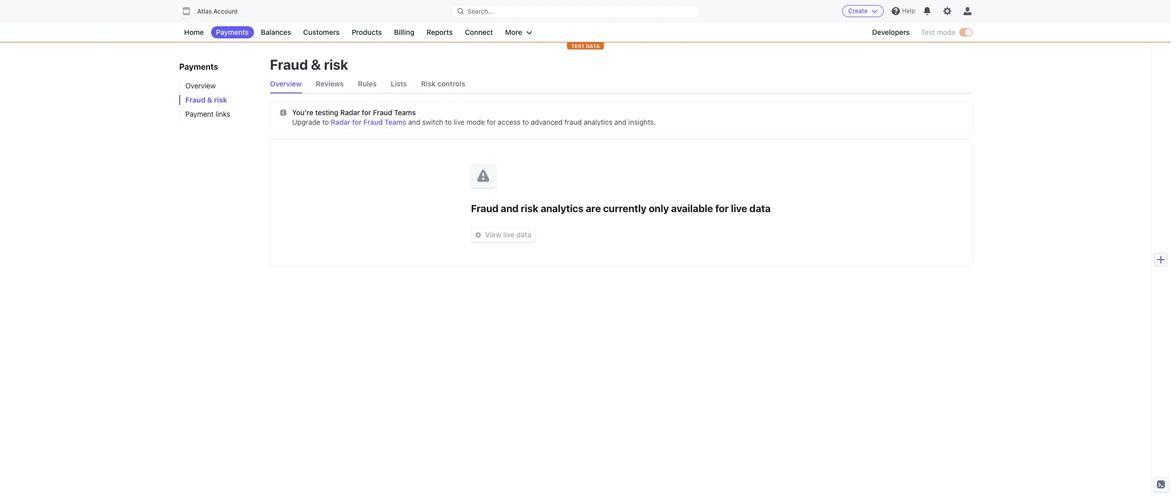Task type: describe. For each thing, give the bounding box(es) containing it.
data inside view live data button
[[517, 230, 532, 239]]

fraud up view
[[471, 203, 499, 214]]

lists
[[391, 79, 407, 88]]

atlas account
[[197, 8, 238, 15]]

payments link
[[211, 26, 254, 38]]

0 vertical spatial mode
[[937, 28, 956, 36]]

0 vertical spatial teams
[[394, 108, 416, 117]]

you're testing radar for fraud teams upgrade to radar for fraud teams and switch to live mode for access to advanced fraud analytics and insights.
[[292, 108, 656, 126]]

radar for fraud teams link
[[331, 118, 407, 126]]

fraud inside fraud & risk link
[[185, 96, 205, 104]]

developers
[[873, 28, 910, 36]]

atlas
[[197, 8, 212, 15]]

& inside fraud & risk link
[[207, 96, 212, 104]]

balances link
[[256, 26, 296, 38]]

more
[[505, 28, 523, 36]]

1 vertical spatial payments
[[179, 62, 218, 71]]

products link
[[347, 26, 387, 38]]

risk controls link
[[421, 75, 466, 93]]

lists link
[[391, 75, 407, 93]]

tab list containing overview
[[270, 75, 972, 93]]

1 horizontal spatial fraud & risk
[[270, 56, 348, 73]]

reports
[[427, 28, 453, 36]]

search…
[[468, 7, 493, 15]]

testing
[[315, 108, 339, 117]]

help button
[[889, 3, 920, 19]]

fraud & risk link
[[179, 95, 260, 105]]

live inside view live data button
[[504, 230, 515, 239]]

0 horizontal spatial and
[[408, 118, 421, 126]]

available
[[672, 203, 714, 214]]

overview link for fraud & risk
[[270, 75, 302, 93]]

0 vertical spatial radar
[[341, 108, 360, 117]]

only
[[649, 203, 669, 214]]

1 vertical spatial analytics
[[541, 203, 584, 214]]

fraud down rules link
[[364, 118, 383, 126]]

links
[[215, 110, 230, 118]]

rules
[[358, 79, 377, 88]]

create button
[[843, 5, 884, 17]]

0 vertical spatial risk
[[324, 56, 348, 73]]

billing
[[394, 28, 415, 36]]

fraud down balances link
[[270, 56, 308, 73]]

switch
[[423, 118, 444, 126]]

reviews
[[316, 79, 344, 88]]

insights.
[[629, 118, 656, 126]]

advanced
[[531, 118, 563, 126]]

1 vertical spatial radar
[[331, 118, 351, 126]]

mode inside you're testing radar for fraud teams upgrade to radar for fraud teams and switch to live mode for access to advanced fraud analytics and insights.
[[467, 118, 485, 126]]



Task type: vqa. For each thing, say whether or not it's contained in the screenshot.
the leftmost mode
yes



Task type: locate. For each thing, give the bounding box(es) containing it.
fraud & risk up reviews
[[270, 56, 348, 73]]

analytics right fraud
[[584, 118, 613, 126]]

currently
[[604, 203, 647, 214]]

for up radar for fraud teams link
[[362, 108, 371, 117]]

radar
[[341, 108, 360, 117], [331, 118, 351, 126]]

rules link
[[358, 75, 377, 93]]

risk controls
[[421, 79, 466, 88]]

1 vertical spatial risk
[[214, 96, 227, 104]]

for down rules link
[[352, 118, 362, 126]]

1 horizontal spatial mode
[[937, 28, 956, 36]]

payments
[[216, 28, 249, 36], [179, 62, 218, 71]]

fraud up payment
[[185, 96, 205, 104]]

risk
[[421, 79, 436, 88]]

tab list
[[270, 75, 972, 93]]

1 horizontal spatial data
[[750, 203, 771, 214]]

connect link
[[460, 26, 498, 38]]

payment links link
[[179, 109, 260, 119]]

reports link
[[422, 26, 458, 38]]

0 horizontal spatial risk
[[214, 96, 227, 104]]

0 horizontal spatial data
[[517, 230, 532, 239]]

and left switch
[[408, 118, 421, 126]]

fraud
[[565, 118, 582, 126]]

connect
[[465, 28, 493, 36]]

to right access at left top
[[523, 118, 529, 126]]

0 vertical spatial live
[[454, 118, 465, 126]]

access
[[498, 118, 521, 126]]

1 vertical spatial data
[[517, 230, 532, 239]]

balances
[[261, 28, 291, 36]]

help
[[903, 7, 916, 15]]

1 vertical spatial teams
[[385, 118, 407, 126]]

notifications image
[[924, 7, 932, 15]]

1 horizontal spatial svg image
[[475, 232, 481, 238]]

view live data button
[[471, 228, 536, 242]]

& up payment links
[[207, 96, 212, 104]]

0 horizontal spatial overview
[[185, 81, 216, 90]]

risk up links
[[214, 96, 227, 104]]

mode
[[937, 28, 956, 36], [467, 118, 485, 126]]

more button
[[500, 26, 538, 38]]

1 horizontal spatial and
[[501, 203, 519, 214]]

1 vertical spatial mode
[[467, 118, 485, 126]]

teams left switch
[[385, 118, 407, 126]]

0 horizontal spatial &
[[207, 96, 212, 104]]

0 horizontal spatial svg image
[[280, 110, 286, 116]]

risk up reviews
[[324, 56, 348, 73]]

0 horizontal spatial to
[[323, 118, 329, 126]]

Search… search field
[[452, 5, 700, 17]]

3 to from the left
[[523, 118, 529, 126]]

overview up fraud & risk link
[[185, 81, 216, 90]]

payment links
[[185, 110, 230, 118]]

0 vertical spatial svg image
[[280, 110, 286, 116]]

1 horizontal spatial overview link
[[270, 75, 302, 93]]

1 to from the left
[[323, 118, 329, 126]]

svg image left view
[[475, 232, 481, 238]]

developers link
[[868, 26, 915, 38]]

payments down account
[[216, 28, 249, 36]]

live right view
[[504, 230, 515, 239]]

2 horizontal spatial live
[[731, 203, 748, 214]]

overview link up you're
[[270, 75, 302, 93]]

risk
[[324, 56, 348, 73], [214, 96, 227, 104], [521, 203, 539, 214]]

create
[[849, 7, 868, 15]]

2 horizontal spatial risk
[[521, 203, 539, 214]]

overview up you're
[[270, 79, 302, 88]]

1 horizontal spatial live
[[504, 230, 515, 239]]

2 vertical spatial live
[[504, 230, 515, 239]]

0 horizontal spatial fraud & risk
[[185, 96, 227, 104]]

payments inside payments "link"
[[216, 28, 249, 36]]

and up view live data
[[501, 203, 519, 214]]

customers link
[[298, 26, 345, 38]]

fraud & risk
[[270, 56, 348, 73], [185, 96, 227, 104]]

to
[[323, 118, 329, 126], [445, 118, 452, 126], [523, 118, 529, 126]]

2 to from the left
[[445, 118, 452, 126]]

& up reviews
[[311, 56, 321, 73]]

home
[[184, 28, 204, 36]]

0 vertical spatial &
[[311, 56, 321, 73]]

mode left access at left top
[[467, 118, 485, 126]]

2 vertical spatial risk
[[521, 203, 539, 214]]

live
[[454, 118, 465, 126], [731, 203, 748, 214], [504, 230, 515, 239]]

billing link
[[389, 26, 420, 38]]

Search… text field
[[452, 5, 700, 17]]

for
[[362, 108, 371, 117], [352, 118, 362, 126], [487, 118, 496, 126], [716, 203, 729, 214]]

risk up view live data
[[521, 203, 539, 214]]

to down testing
[[323, 118, 329, 126]]

1 horizontal spatial to
[[445, 118, 452, 126]]

account
[[214, 8, 238, 15]]

teams
[[394, 108, 416, 117], [385, 118, 407, 126]]

home link
[[179, 26, 209, 38]]

0 vertical spatial fraud & risk
[[270, 56, 348, 73]]

fraud & risk up payment links
[[185, 96, 227, 104]]

data
[[586, 43, 600, 49]]

radar down testing
[[331, 118, 351, 126]]

svg image left you're
[[280, 110, 286, 116]]

0 horizontal spatial live
[[454, 118, 465, 126]]

upgrade
[[292, 118, 321, 126]]

analytics left are
[[541, 203, 584, 214]]

1 horizontal spatial overview
[[270, 79, 302, 88]]

0 vertical spatial data
[[750, 203, 771, 214]]

are
[[586, 203, 601, 214]]

overview link up fraud & risk link
[[179, 81, 260, 91]]

for left access at left top
[[487, 118, 496, 126]]

2 horizontal spatial to
[[523, 118, 529, 126]]

&
[[311, 56, 321, 73], [207, 96, 212, 104]]

overview
[[270, 79, 302, 88], [185, 81, 216, 90]]

svg image inside view live data button
[[475, 232, 481, 238]]

0 horizontal spatial mode
[[467, 118, 485, 126]]

1 vertical spatial &
[[207, 96, 212, 104]]

overview link for payments
[[179, 81, 260, 91]]

test mode
[[921, 28, 956, 36]]

data
[[750, 203, 771, 214], [517, 230, 532, 239]]

and left insights.
[[615, 118, 627, 126]]

test
[[572, 43, 585, 49]]

to right switch
[[445, 118, 452, 126]]

products
[[352, 28, 382, 36]]

analytics inside you're testing radar for fraud teams upgrade to radar for fraud teams and switch to live mode for access to advanced fraud analytics and insights.
[[584, 118, 613, 126]]

0 horizontal spatial overview link
[[179, 81, 260, 91]]

0 vertical spatial payments
[[216, 28, 249, 36]]

test
[[921, 28, 936, 36]]

radar up radar for fraud teams link
[[341, 108, 360, 117]]

and
[[408, 118, 421, 126], [615, 118, 627, 126], [501, 203, 519, 214]]

controls
[[438, 79, 466, 88]]

view
[[486, 230, 502, 239]]

test data
[[572, 43, 600, 49]]

1 horizontal spatial risk
[[324, 56, 348, 73]]

fraud up radar for fraud teams link
[[373, 108, 392, 117]]

analytics
[[584, 118, 613, 126], [541, 203, 584, 214]]

for right the available
[[716, 203, 729, 214]]

svg image
[[280, 110, 286, 116], [475, 232, 481, 238]]

2 horizontal spatial and
[[615, 118, 627, 126]]

overview for payments
[[185, 81, 216, 90]]

reviews link
[[316, 75, 344, 93]]

atlas account button
[[179, 4, 248, 18]]

1 horizontal spatial &
[[311, 56, 321, 73]]

live right switch
[[454, 118, 465, 126]]

live inside you're testing radar for fraud teams upgrade to radar for fraud teams and switch to live mode for access to advanced fraud analytics and insights.
[[454, 118, 465, 126]]

1 vertical spatial svg image
[[475, 232, 481, 238]]

1 vertical spatial live
[[731, 203, 748, 214]]

overview for fraud & risk
[[270, 79, 302, 88]]

mode right test
[[937, 28, 956, 36]]

customers
[[303, 28, 340, 36]]

payment
[[185, 110, 214, 118]]

payments down home link
[[179, 62, 218, 71]]

live right the available
[[731, 203, 748, 214]]

fraud and risk analytics are currently only available for live data
[[471, 203, 771, 214]]

0 vertical spatial analytics
[[584, 118, 613, 126]]

teams down lists link
[[394, 108, 416, 117]]

you're
[[292, 108, 314, 117]]

1 vertical spatial fraud & risk
[[185, 96, 227, 104]]

view live data
[[486, 230, 532, 239]]

overview link
[[270, 75, 302, 93], [179, 81, 260, 91]]

fraud
[[270, 56, 308, 73], [185, 96, 205, 104], [373, 108, 392, 117], [364, 118, 383, 126], [471, 203, 499, 214]]

overview inside tab list
[[270, 79, 302, 88]]



